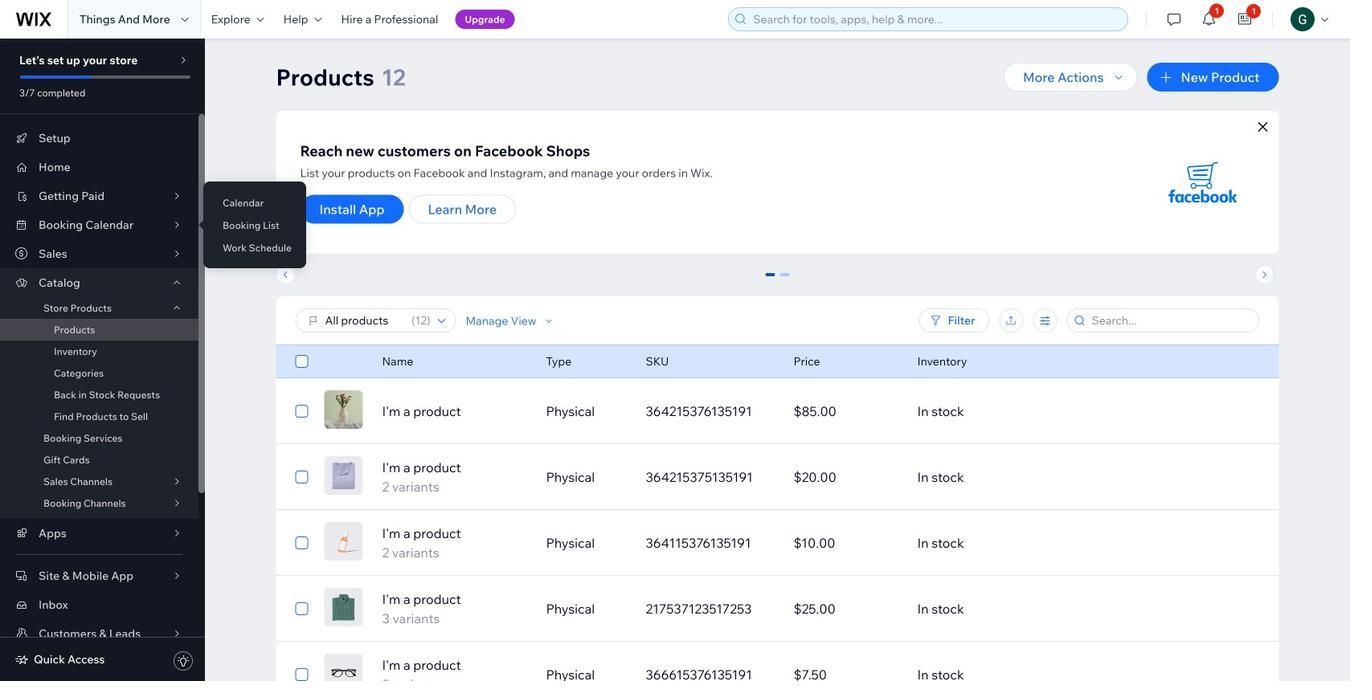 Task type: vqa. For each thing, say whether or not it's contained in the screenshot.
On at left bottom
no



Task type: locate. For each thing, give the bounding box(es) containing it.
None checkbox
[[295, 468, 308, 487], [295, 534, 308, 553], [295, 600, 308, 619], [295, 665, 308, 682], [295, 468, 308, 487], [295, 534, 308, 553], [295, 600, 308, 619], [295, 665, 308, 682]]

reach new customers on facebook shops image
[[1151, 130, 1255, 235]]

None checkbox
[[295, 352, 308, 371], [295, 402, 308, 421], [295, 352, 308, 371], [295, 402, 308, 421]]



Task type: describe. For each thing, give the bounding box(es) containing it.
Search... field
[[1087, 309, 1254, 332]]

Unsaved view field
[[320, 309, 407, 332]]

sidebar element
[[0, 39, 205, 682]]

Search for tools, apps, help & more... field
[[748, 8, 1123, 31]]



